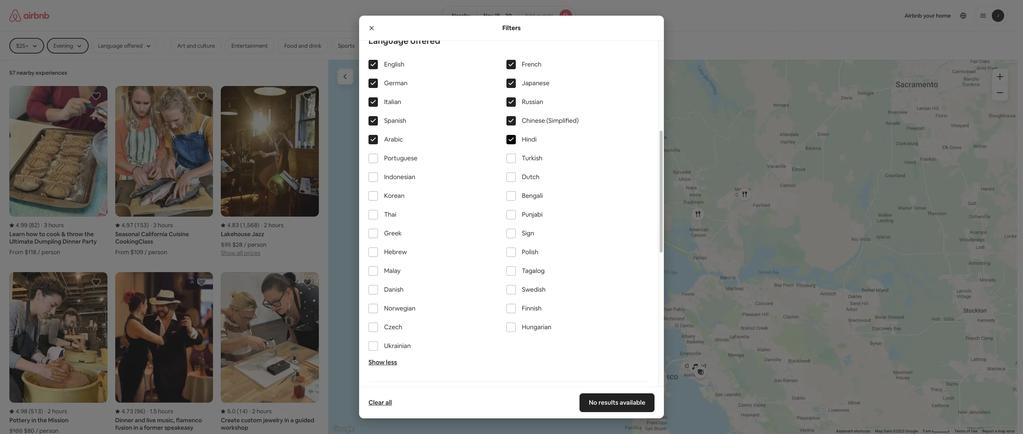 Task type: describe. For each thing, give the bounding box(es) containing it.
show inside lakehouse jazz $35 $28 / person show all prices
[[221, 249, 236, 257]]

report
[[983, 429, 994, 433]]

jazz
[[252, 230, 264, 238]]

4.83 (1,568)
[[227, 221, 260, 229]]

mission
[[48, 417, 69, 424]]

spanish
[[384, 117, 407, 125]]

30
[[506, 12, 512, 19]]

punjabi
[[522, 210, 543, 219]]

4.98 out of 5 average rating,  513 reviews image
[[9, 408, 43, 415]]

pottery
[[9, 417, 30, 424]]

offered
[[411, 35, 441, 46]]

4.73
[[121, 408, 133, 415]]

swedish
[[522, 285, 546, 294]]

greek
[[384, 229, 402, 237]]

norwegian
[[384, 304, 416, 312]]

lakehouse
[[221, 230, 251, 238]]

· 2 hours for 4.83 (1,568)
[[261, 221, 284, 229]]

drink
[[309, 42, 322, 49]]

german
[[384, 79, 408, 87]]

hours for 4.97 (153)
[[158, 221, 173, 229]]

5 km button
[[921, 429, 953, 434]]

Entertainment button
[[225, 38, 275, 54]]

hungarian
[[522, 323, 552, 331]]

nov 15 – 30 button
[[477, 6, 519, 25]]

nearby
[[17, 69, 35, 76]]

hours for 5.0 (14)
[[257, 408, 272, 415]]

· for (14)
[[249, 408, 251, 415]]

learn how to cook & throw the ultimate dumpling dinner party from $118 / person
[[9, 230, 97, 256]]

person inside learn how to cook & throw the ultimate dumpling dinner party from $118 / person
[[41, 248, 60, 256]]

of
[[967, 429, 971, 433]]

to
[[39, 230, 45, 238]]

prices
[[244, 249, 260, 257]]

2 for 4.83 (1,568)
[[264, 221, 267, 229]]

(153)
[[135, 221, 149, 229]]

keyboard
[[837, 429, 853, 433]]

map
[[998, 429, 1006, 433]]

fusion
[[115, 424, 132, 431]]

portuguese
[[384, 154, 418, 162]]

add to wishlist image for seasonal california cuisine cookingclass from $109 / person
[[197, 92, 207, 101]]

4.73 (96)
[[121, 408, 145, 415]]

learn how to cook & throw the ultimate dumpling dinner party group
[[9, 86, 107, 256]]

pottery in the mission
[[9, 417, 69, 424]]

ukrainian
[[384, 342, 411, 350]]

Food and drink button
[[278, 38, 328, 54]]

cuisine
[[169, 230, 189, 238]]

throw
[[67, 230, 83, 238]]

3 for 4.97 (153)
[[153, 221, 157, 229]]

none search field containing nearby
[[442, 6, 576, 25]]

person inside lakehouse jazz $35 $28 / person show all prices
[[248, 241, 267, 248]]

4.98
[[16, 408, 27, 415]]

5
[[923, 429, 925, 433]]

4.83
[[227, 221, 239, 229]]

available
[[620, 398, 646, 407]]

/ inside learn how to cook & throw the ultimate dumpling dinner party from $118 / person
[[38, 248, 40, 256]]

· 2 hours for 5.0 (14)
[[249, 408, 272, 415]]

california
[[141, 230, 168, 238]]

5.0
[[227, 408, 236, 415]]

japanese
[[522, 79, 550, 87]]

hours for 4.98 (513)
[[52, 408, 67, 415]]

add to wishlist image for lakehouse jazz $35 $28 / person show all prices
[[303, 92, 312, 101]]

· for (513)
[[45, 408, 46, 415]]

guided
[[295, 417, 314, 424]]

5.0 (14)
[[227, 408, 248, 415]]

lakehouse jazz group
[[221, 86, 319, 257]]

italian
[[384, 98, 401, 106]]

seasonal california cuisine cookingclass from $109 / person
[[115, 230, 189, 256]]

(14)
[[237, 408, 248, 415]]

google
[[906, 429, 918, 433]]

add guests button
[[518, 6, 576, 25]]

korean
[[384, 192, 405, 200]]

in inside create custom jewelry in a guided workshop
[[285, 417, 289, 424]]

4.97
[[121, 221, 133, 229]]

turkish
[[522, 154, 543, 162]]

clear
[[369, 398, 384, 407]]

map
[[876, 429, 883, 433]]

group inside filters dialog
[[359, 382, 658, 434]]

4.97 out of 5 average rating,  153 reviews image
[[115, 221, 149, 229]]

keyboard shortcuts
[[837, 429, 871, 433]]

use
[[972, 429, 978, 433]]

google map
showing 24 experiences. region
[[328, 59, 1018, 434]]

5 km
[[923, 429, 933, 433]]

hours for 4.73 (96)
[[158, 408, 173, 415]]

arabic
[[384, 135, 403, 143]]

(82)
[[29, 221, 40, 229]]

$28
[[232, 241, 243, 248]]

indonesian
[[384, 173, 416, 181]]

a inside create custom jewelry in a guided workshop
[[291, 417, 294, 424]]

language offered
[[369, 35, 441, 46]]

data
[[884, 429, 892, 433]]

(1,568)
[[240, 221, 260, 229]]

error
[[1007, 429, 1015, 433]]

hours for 4.83 (1,568)
[[269, 221, 284, 229]]

Sports button
[[332, 38, 362, 54]]

nearby button
[[442, 6, 477, 25]]

add guests
[[525, 12, 554, 19]]

2 horizontal spatial a
[[995, 429, 998, 433]]

malay
[[384, 267, 401, 275]]

Wellness button
[[441, 38, 476, 54]]

$109
[[130, 248, 143, 256]]

russian
[[522, 98, 544, 106]]

· for (1,568)
[[261, 221, 262, 229]]

report a map error
[[983, 429, 1015, 433]]

from inside "seasonal california cuisine cookingclass from $109 / person"
[[115, 248, 129, 256]]

4.83 out of 5 average rating,  1,568 reviews image
[[221, 221, 260, 229]]

in inside pottery in the mission group
[[31, 417, 36, 424]]

dumpling
[[34, 238, 61, 245]]

hebrew
[[384, 248, 407, 256]]



Task type: vqa. For each thing, say whether or not it's contained in the screenshot.
group
yes



Task type: locate. For each thing, give the bounding box(es) containing it.
· 3 hours up california
[[150, 221, 173, 229]]

Nature and outdoors button
[[479, 38, 545, 54]]

· 3 hours up cook
[[41, 221, 64, 229]]

· for (153)
[[150, 221, 152, 229]]

hours up cook
[[49, 221, 64, 229]]

guests
[[537, 12, 554, 19]]

no
[[589, 398, 597, 407]]

(513)
[[29, 408, 43, 415]]

· inside 'lakehouse jazz' group
[[261, 221, 262, 229]]

· 3 hours for cuisine
[[150, 221, 173, 229]]

/ right $28
[[244, 241, 246, 248]]

Tours button
[[365, 38, 392, 54]]

the inside group
[[38, 417, 47, 424]]

hours for 4.99 (82)
[[49, 221, 64, 229]]

· 2 hours for 4.98 (513)
[[45, 408, 67, 415]]

1 horizontal spatial show
[[369, 358, 385, 366]]

dinner down 4.73
[[115, 417, 134, 424]]

4.99 out of 5 average rating,  82 reviews image
[[9, 221, 40, 229]]

2 horizontal spatial 2
[[264, 221, 267, 229]]

person up prices
[[248, 241, 267, 248]]

terms
[[955, 429, 966, 433]]

4.97 (153)
[[121, 221, 149, 229]]

1 horizontal spatial a
[[291, 417, 294, 424]]

map data ©2023 google
[[876, 429, 918, 433]]

add to wishlist image inside learn how to cook & throw the ultimate dumpling dinner party group
[[91, 92, 101, 101]]

dinner inside dinner and live music, flamenco fusion in a former speakeasy
[[115, 417, 134, 424]]

©2023
[[893, 429, 905, 433]]

clear all button
[[365, 395, 396, 411]]

danish
[[384, 285, 404, 294]]

· for (96)
[[147, 408, 148, 415]]

and
[[187, 42, 196, 49], [298, 42, 308, 49], [135, 417, 145, 424]]

the
[[84, 230, 94, 238], [38, 417, 47, 424]]

french
[[522, 60, 542, 68]]

jewelry
[[263, 417, 283, 424]]

add to wishlist image for learn how to cook & throw the ultimate dumpling dinner party from $118 / person
[[91, 92, 101, 101]]

· 2 hours up the custom at left bottom
[[249, 408, 272, 415]]

2 3 from the left
[[153, 221, 157, 229]]

show down $35
[[221, 249, 236, 257]]

· 3 hours
[[41, 221, 64, 229], [150, 221, 173, 229]]

0 vertical spatial dinner
[[63, 238, 81, 245]]

2 up the jazz
[[264, 221, 267, 229]]

1 horizontal spatial · 3 hours
[[150, 221, 173, 229]]

· up the jazz
[[261, 221, 262, 229]]

and for culture
[[187, 42, 196, 49]]

0 horizontal spatial 3
[[44, 221, 47, 229]]

person down dumpling
[[41, 248, 60, 256]]

dinner left "party"
[[63, 238, 81, 245]]

person down california
[[148, 248, 167, 256]]

2 for 4.98 (513)
[[47, 408, 51, 415]]

/ right $109 on the left of page
[[145, 248, 147, 256]]

all inside lakehouse jazz $35 $28 / person show all prices
[[237, 249, 243, 257]]

2 for 5.0 (14)
[[252, 408, 255, 415]]

zoom out image
[[997, 90, 1004, 96]]

former
[[144, 424, 163, 431]]

1 horizontal spatial in
[[133, 424, 138, 431]]

· 2 hours
[[261, 221, 284, 229], [45, 408, 67, 415], [249, 408, 272, 415]]

in right fusion at the bottom left
[[133, 424, 138, 431]]

1 horizontal spatial dinner
[[115, 417, 134, 424]]

· 2 hours up mission
[[45, 408, 67, 415]]

zoom in image
[[997, 74, 1004, 80]]

· inside learn how to cook & throw the ultimate dumpling dinner party group
[[41, 221, 42, 229]]

3 inside learn how to cook & throw the ultimate dumpling dinner party group
[[44, 221, 47, 229]]

0 vertical spatial show
[[221, 249, 236, 257]]

hours inside seasonal california cuisine cookingclass group
[[158, 221, 173, 229]]

all down $28
[[237, 249, 243, 257]]

language
[[369, 35, 409, 46]]

a left the map
[[995, 429, 998, 433]]

filters
[[503, 24, 521, 32]]

the down (513) at the left bottom
[[38, 417, 47, 424]]

from down "ultimate"
[[9, 248, 23, 256]]

/ inside "seasonal california cuisine cookingclass from $109 / person"
[[145, 248, 147, 256]]

· 3 hours inside seasonal california cuisine cookingclass group
[[150, 221, 173, 229]]

add to wishlist image
[[91, 92, 101, 101], [197, 92, 207, 101], [303, 92, 312, 101], [91, 278, 101, 287], [303, 278, 312, 287]]

hours inside learn how to cook & throw the ultimate dumpling dinner party group
[[49, 221, 64, 229]]

all right clear
[[386, 398, 392, 407]]

dinner inside learn how to cook & throw the ultimate dumpling dinner party from $118 / person
[[63, 238, 81, 245]]

show left less at the left
[[369, 358, 385, 366]]

0 horizontal spatial a
[[140, 424, 143, 431]]

hindi
[[522, 135, 537, 143]]

no results available link
[[580, 393, 655, 412]]

2 · 3 hours from the left
[[150, 221, 173, 229]]

0 horizontal spatial from
[[9, 248, 23, 256]]

add to wishlist image
[[197, 278, 207, 287]]

chinese
[[522, 117, 545, 125]]

custom
[[241, 417, 262, 424]]

3 inside seasonal california cuisine cookingclass group
[[153, 221, 157, 229]]

hours up music,
[[158, 408, 173, 415]]

terms of use
[[955, 429, 978, 433]]

from left $109 on the left of page
[[115, 248, 129, 256]]

3 for 4.99 (82)
[[44, 221, 47, 229]]

2 horizontal spatial and
[[298, 42, 308, 49]]

0 horizontal spatial in
[[31, 417, 36, 424]]

polish
[[522, 248, 539, 256]]

0 horizontal spatial show
[[221, 249, 236, 257]]

· 2 hours inside pottery in the mission group
[[45, 408, 67, 415]]

show all prices button
[[221, 248, 260, 257]]

2 inside 'lakehouse jazz' group
[[264, 221, 267, 229]]

pottery in the mission group
[[9, 272, 107, 434]]

2 horizontal spatial person
[[248, 241, 267, 248]]

terms of use link
[[955, 429, 978, 433]]

· right (153)
[[150, 221, 152, 229]]

hours inside pottery in the mission group
[[52, 408, 67, 415]]

cook
[[46, 230, 60, 238]]

1 horizontal spatial 2
[[252, 408, 255, 415]]

· right (14)
[[249, 408, 251, 415]]

seasonal
[[115, 230, 140, 238]]

party
[[82, 238, 97, 245]]

keyboard shortcuts button
[[837, 429, 871, 434]]

hours inside dinner and live music, flamenco fusion in a former speakeasy group
[[158, 408, 173, 415]]

and left drink
[[298, 42, 308, 49]]

1 vertical spatial dinner
[[115, 417, 134, 424]]

· inside pottery in the mission group
[[45, 408, 46, 415]]

· 3 hours for to
[[41, 221, 64, 229]]

czech
[[384, 323, 403, 331]]

0 horizontal spatial · 3 hours
[[41, 221, 64, 229]]

· left the 1.5
[[147, 408, 148, 415]]

2 inside pottery in the mission group
[[47, 408, 51, 415]]

1 vertical spatial the
[[38, 417, 47, 424]]

how
[[26, 230, 38, 238]]

0 horizontal spatial dinner
[[63, 238, 81, 245]]

nov 15 – 30
[[484, 12, 512, 19]]

1 vertical spatial show
[[369, 358, 385, 366]]

no results available
[[589, 398, 646, 407]]

the right 'throw'
[[84, 230, 94, 238]]

a left "live"
[[140, 424, 143, 431]]

/ right the $118
[[38, 248, 40, 256]]

dinner and live music, flamenco fusion in a former speakeasy group
[[115, 272, 213, 434]]

tagalog
[[522, 267, 545, 275]]

2 up mission
[[47, 408, 51, 415]]

group
[[359, 382, 658, 434]]

food and drink
[[284, 42, 322, 49]]

learn
[[9, 230, 25, 238]]

0 horizontal spatial and
[[135, 417, 145, 424]]

· inside create custom jewelry in a guided workshop group
[[249, 408, 251, 415]]

·
[[41, 221, 42, 229], [150, 221, 152, 229], [261, 221, 262, 229], [45, 408, 46, 415], [147, 408, 148, 415], [249, 408, 251, 415]]

food
[[284, 42, 297, 49]]

nov
[[484, 12, 494, 19]]

google image
[[330, 424, 356, 434]]

and inside dinner and live music, flamenco fusion in a former speakeasy
[[135, 417, 145, 424]]

from inside learn how to cook & throw the ultimate dumpling dinner party from $118 / person
[[9, 248, 23, 256]]

1 horizontal spatial the
[[84, 230, 94, 238]]

music,
[[157, 417, 175, 424]]

3 up to
[[44, 221, 47, 229]]

report a map error link
[[983, 429, 1015, 433]]

art
[[177, 42, 186, 49]]

2 horizontal spatial /
[[244, 241, 246, 248]]

2 from from the left
[[115, 248, 129, 256]]

in down (513) at the left bottom
[[31, 417, 36, 424]]

Sightseeing button
[[395, 38, 438, 54]]

1 horizontal spatial 3
[[153, 221, 157, 229]]

create
[[221, 417, 240, 424]]

results
[[599, 398, 619, 407]]

· 2 hours inside 'lakehouse jazz' group
[[261, 221, 284, 229]]

1 horizontal spatial and
[[187, 42, 196, 49]]

and right 'art'
[[187, 42, 196, 49]]

seasonal california cuisine cookingclass group
[[115, 86, 213, 256]]

4.99
[[16, 221, 27, 229]]

all inside button
[[386, 398, 392, 407]]

$118
[[25, 248, 36, 256]]

3 up california
[[153, 221, 157, 229]]

and inside food and drink 'button'
[[298, 42, 308, 49]]

dutch
[[522, 173, 540, 181]]

sightseeing
[[402, 42, 431, 49]]

Art and culture button
[[171, 38, 222, 54]]

sign
[[522, 229, 534, 237]]

art and culture
[[177, 42, 215, 49]]

and for drink
[[298, 42, 308, 49]]

· for (82)
[[41, 221, 42, 229]]

/ inside lakehouse jazz $35 $28 / person show all prices
[[244, 241, 246, 248]]

a left guided
[[291, 417, 294, 424]]

nearby
[[452, 12, 471, 19]]

workshop
[[221, 424, 248, 431]]

1 3 from the left
[[44, 221, 47, 229]]

· inside seasonal california cuisine cookingclass group
[[150, 221, 152, 229]]

hours up california
[[158, 221, 173, 229]]

0 horizontal spatial 2
[[47, 408, 51, 415]]

shortcuts
[[854, 429, 871, 433]]

person inside "seasonal california cuisine cookingclass from $109 / person"
[[148, 248, 167, 256]]

· right (513) at the left bottom
[[45, 408, 46, 415]]

1 horizontal spatial from
[[115, 248, 129, 256]]

· right (82)
[[41, 221, 42, 229]]

create custom jewelry in a guided workshop group
[[221, 272, 319, 434]]

· 2 hours inside create custom jewelry in a guided workshop group
[[249, 408, 272, 415]]

entertainment
[[232, 42, 268, 49]]

· 2 hours up the jazz
[[261, 221, 284, 229]]

2 up the custom at left bottom
[[252, 408, 255, 415]]

· 1.5 hours
[[147, 408, 173, 415]]

and inside art and culture button
[[187, 42, 196, 49]]

0 vertical spatial the
[[84, 230, 94, 238]]

from
[[9, 248, 23, 256], [115, 248, 129, 256]]

hours inside create custom jewelry in a guided workshop group
[[257, 408, 272, 415]]

hours up the jewelry
[[257, 408, 272, 415]]

57 nearby experiences
[[9, 69, 67, 76]]

tours
[[371, 42, 385, 49]]

in
[[31, 417, 36, 424], [285, 417, 289, 424], [133, 424, 138, 431]]

a
[[291, 417, 294, 424], [140, 424, 143, 431], [995, 429, 998, 433]]

0 horizontal spatial person
[[41, 248, 60, 256]]

· inside dinner and live music, flamenco fusion in a former speakeasy group
[[147, 408, 148, 415]]

and down the (96)
[[135, 417, 145, 424]]

1 horizontal spatial person
[[148, 248, 167, 256]]

0 horizontal spatial /
[[38, 248, 40, 256]]

flamenco
[[176, 417, 202, 424]]

show
[[221, 249, 236, 257], [369, 358, 385, 366]]

add to wishlist image inside create custom jewelry in a guided workshop group
[[303, 278, 312, 287]]

the inside learn how to cook & throw the ultimate dumpling dinner party from $118 / person
[[84, 230, 94, 238]]

1 · 3 hours from the left
[[41, 221, 64, 229]]

and for live
[[135, 417, 145, 424]]

culture
[[197, 42, 215, 49]]

0 horizontal spatial all
[[237, 249, 243, 257]]

dinner and live music, flamenco fusion in a former speakeasy
[[115, 417, 202, 431]]

create custom jewelry in a guided workshop
[[221, 417, 314, 431]]

show inside filters dialog
[[369, 358, 385, 366]]

less
[[386, 358, 397, 366]]

filters dialog
[[359, 16, 664, 434]]

a inside dinner and live music, flamenco fusion in a former speakeasy
[[140, 424, 143, 431]]

hours up mission
[[52, 408, 67, 415]]

4.73 out of 5 average rating,  96 reviews image
[[115, 408, 145, 415]]

profile element
[[585, 0, 1008, 31]]

1 horizontal spatial all
[[386, 398, 392, 407]]

in right the jewelry
[[285, 417, 289, 424]]

finnish
[[522, 304, 542, 312]]

1 vertical spatial all
[[386, 398, 392, 407]]

1 from from the left
[[9, 248, 23, 256]]

lakehouse jazz $35 $28 / person show all prices
[[221, 230, 267, 257]]

hours inside 'lakehouse jazz' group
[[269, 221, 284, 229]]

1 horizontal spatial /
[[145, 248, 147, 256]]

5.0 out of 5 average rating,  14 reviews image
[[221, 408, 248, 415]]

0 horizontal spatial the
[[38, 417, 47, 424]]

None search field
[[442, 6, 576, 25]]

2 horizontal spatial in
[[285, 417, 289, 424]]

clear all
[[369, 398, 392, 407]]

in inside dinner and live music, flamenco fusion in a former speakeasy
[[133, 424, 138, 431]]

hours right (1,568)
[[269, 221, 284, 229]]

2 inside create custom jewelry in a guided workshop group
[[252, 408, 255, 415]]

· 3 hours inside learn how to cook & throw the ultimate dumpling dinner party group
[[41, 221, 64, 229]]

0 vertical spatial all
[[237, 249, 243, 257]]



